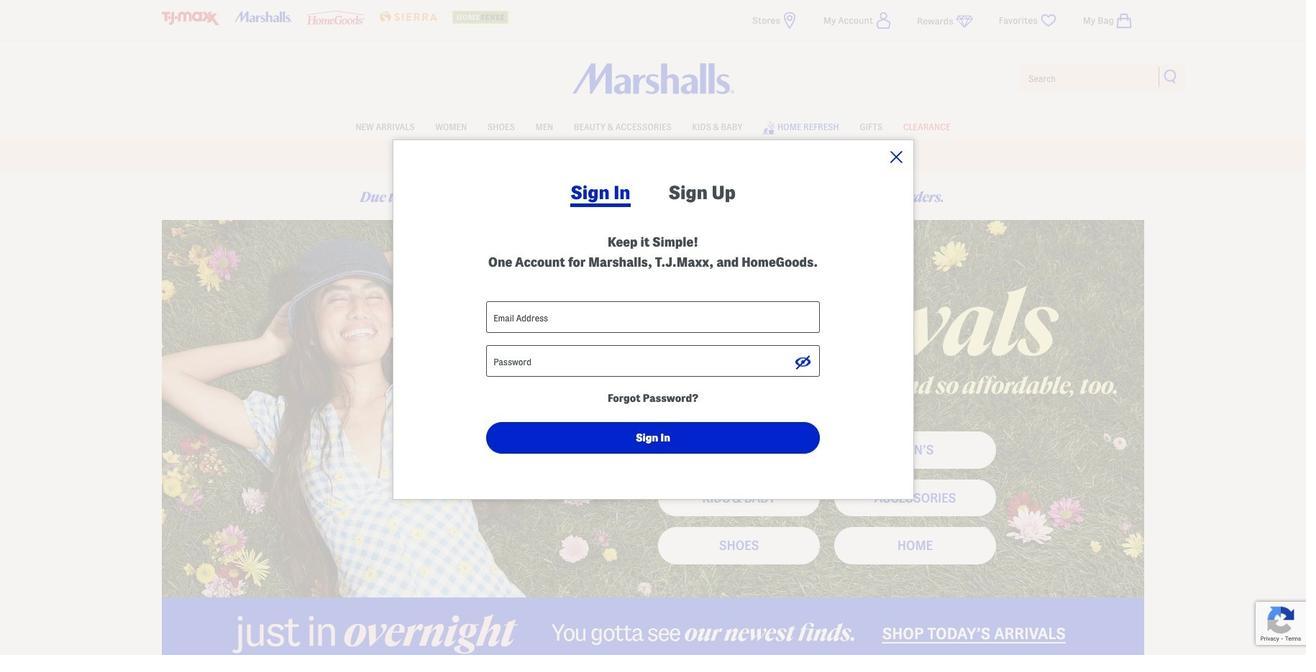 Task type: locate. For each thing, give the bounding box(es) containing it.
marquee
[[0, 143, 1306, 171]]

sierra.com image
[[380, 12, 437, 22]]

just in overnight. you've gotta see our newest finds. image
[[162, 598, 1144, 655]]

dialog
[[392, 140, 1306, 648]]

banner
[[0, 0, 1306, 171]]

menu bar
[[162, 114, 1144, 140]]

homegoods.com image
[[307, 11, 365, 24]]

site search search field
[[1019, 63, 1187, 92]]

None submit
[[1164, 69, 1178, 83], [486, 422, 820, 454], [1164, 69, 1178, 83], [486, 422, 820, 454]]

main content
[[162, 174, 1144, 655]]

new arrivals. our latest drop is better than ever ã¢ââ and so affordable, too. image
[[162, 220, 1144, 598]]

marshalls.com image
[[234, 12, 292, 23]]



Task type: describe. For each thing, give the bounding box(es) containing it.
tjmaxx.com image
[[162, 12, 219, 25]]

Search text field
[[1019, 63, 1187, 92]]

close dialog element
[[890, 151, 902, 163]]

homesense.com image
[[452, 11, 510, 24]]

Password password field
[[486, 345, 820, 377]]

email address email field
[[486, 301, 820, 333]]



Task type: vqa. For each thing, say whether or not it's contained in the screenshot.
New Arrivals. Our Latest Drop Is Better Than Ever Ã¢ÂÂ And So Affordable, Too. image
yes



